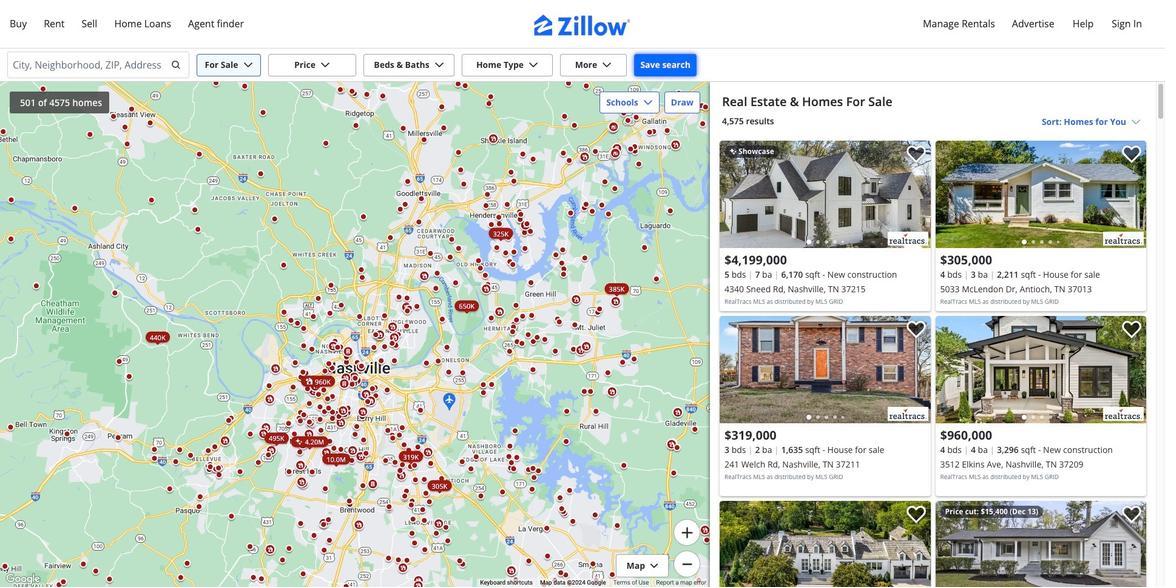 Task type: vqa. For each thing, say whether or not it's contained in the screenshot.
Zillow logo
yes



Task type: describe. For each thing, give the bounding box(es) containing it.
realtracs mls as distributed by mls grid image for '3512 elkins ave, nashville, tn 37209' image
[[1104, 407, 1144, 421]]

3512 elkins ave, nashville, tn 37209 image
[[936, 316, 1147, 424]]

main navigation
[[0, 0, 1165, 49]]

City, Neighborhood, ZIP, Address text field
[[13, 55, 163, 75]]

241 welch rd, nashville, tn 37211 image
[[720, 316, 931, 424]]

property images, use arrow keys to navigate, image 1 of 29 group
[[936, 141, 1147, 251]]

property images, use arrow keys to navigate, image 1 of 19 group
[[720, 316, 931, 427]]

property images, use arrow keys to navigate, image 1 of 39 group
[[936, 316, 1147, 427]]

5033 mclendon dr, antioch, tn 37013 image
[[936, 141, 1147, 248]]

filters element
[[0, 49, 1165, 82]]

4340 sneed rd, nashville, tn 37215 image
[[720, 141, 931, 248]]

realtracs mls as distributed by mls grid image for 5033 mclendon dr, antioch, tn 37013 image
[[1104, 232, 1144, 246]]

map region
[[0, 46, 776, 588]]



Task type: locate. For each thing, give the bounding box(es) containing it.
realtracs mls as distributed by mls grid image
[[888, 232, 928, 246], [1104, 232, 1144, 246], [888, 407, 928, 421], [1104, 407, 1144, 421]]

property images, use arrow keys to navigate, image 1 of 69 group
[[720, 141, 931, 251]]

property images, use arrow keys to navigate, image 1 of 70 group
[[720, 501, 931, 588]]

zillow logo image
[[534, 15, 631, 36]]

5919 old harding pike, nashville, tn 37205 image
[[936, 501, 1147, 588]]

main content
[[710, 82, 1156, 588]]

google image
[[3, 572, 43, 588]]

4909 granny white pike, nashville, tn 37220 image
[[720, 501, 931, 588]]

realtracs mls as distributed by mls grid image for 241 welch rd, nashville, tn 37211 image at the right bottom of page
[[888, 407, 928, 421]]

property images, use arrow keys to navigate, image 1 of 28 group
[[936, 501, 1147, 588]]



